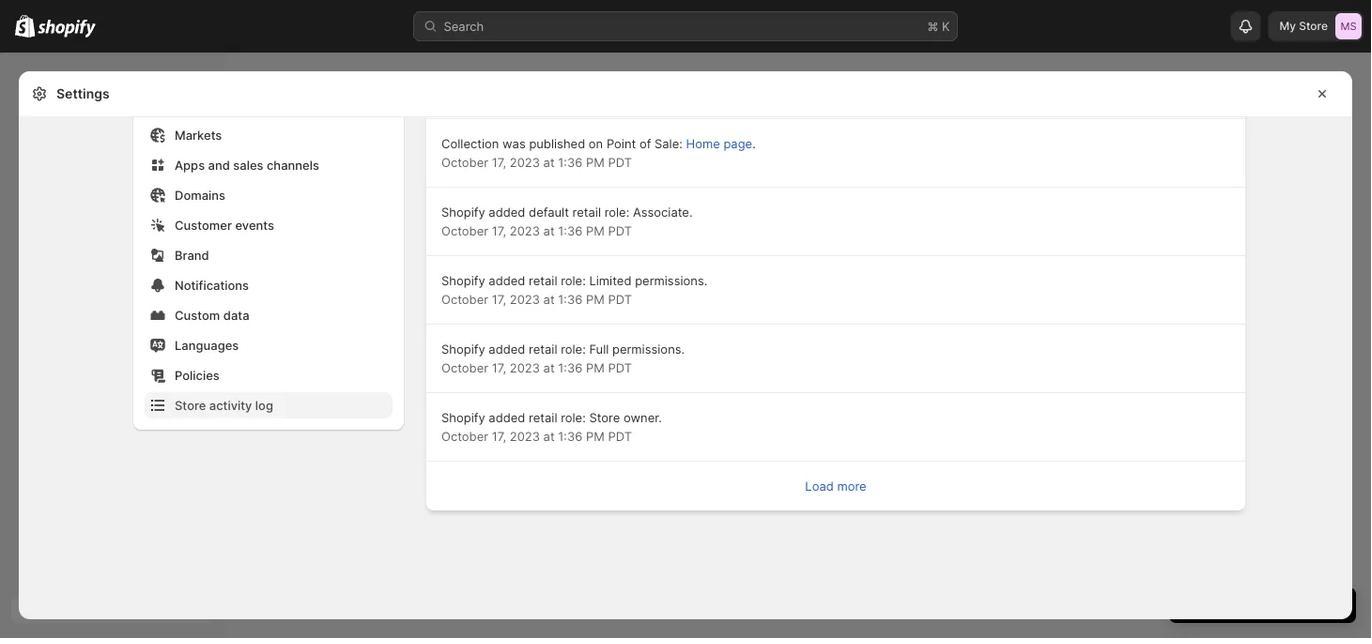 Task type: vqa. For each thing, say whether or not it's contained in the screenshot.
Shopify inside the Shopify added retail role: Limited permissions. October 17, 2023 at 1:36 PM PDT
yes



Task type: locate. For each thing, give the bounding box(es) containing it.
markets link
[[145, 122, 393, 148]]

shopify inside shopify added retail role: full permissions. october 17, 2023 at 1:36 pm pdt
[[441, 342, 485, 356]]

2023 inside shopify added retail role: store owner. october 17, 2023 at 1:36 pm pdt
[[510, 429, 540, 444]]

store right my
[[1299, 19, 1328, 33]]

languages
[[175, 338, 239, 353]]

at down shopify added retail role: full permissions. october 17, 2023 at 1:36 pm pdt
[[543, 429, 555, 444]]

1:36 for role:
[[558, 224, 583, 238]]

1:36 up shopify added retail role: store owner. october 17, 2023 at 1:36 pm pdt at the bottom of page
[[558, 361, 583, 375]]

shopify added default retail role: associate. october 17, 2023 at 1:36 pm pdt
[[441, 205, 693, 238]]

4 shopify from the top
[[441, 410, 485, 425]]

permissions.
[[635, 273, 708, 288], [612, 342, 685, 356]]

1:36 inside shopify added retail role: limited permissions. october 17, 2023 at 1:36 pm pdt
[[558, 292, 583, 307]]

pdt for role:
[[608, 224, 632, 238]]

permissions. inside shopify added retail role: limited permissions. october 17, 2023 at 1:36 pm pdt
[[635, 273, 708, 288]]

5 pdt from the top
[[608, 429, 632, 444]]

retail down shopify added retail role: full permissions. october 17, 2023 at 1:36 pm pdt
[[529, 410, 557, 425]]

home
[[686, 136, 720, 151]]

shopify inside shopify added default retail role: associate. october 17, 2023 at 1:36 pm pdt
[[441, 205, 485, 219]]

at inside shopify added retail role: full permissions. october 17, 2023 at 1:36 pm pdt
[[543, 361, 555, 375]]

17,
[[492, 155, 506, 170], [492, 224, 506, 238], [492, 292, 506, 307], [492, 361, 506, 375], [492, 429, 506, 444]]

4 1:36 from the top
[[558, 361, 583, 375]]

1:36 inside shopify added default retail role: associate. october 17, 2023 at 1:36 pm pdt
[[558, 224, 583, 238]]

role: left 'limited'
[[561, 273, 586, 288]]

pm down full
[[586, 361, 605, 375]]

2023 down shopify added retail role: full permissions. october 17, 2023 at 1:36 pm pdt
[[510, 429, 540, 444]]

5 at from the top
[[543, 429, 555, 444]]

shopify added retail role: limited permissions. october 17, 2023 at 1:36 pm pdt
[[441, 273, 708, 307]]

4 added from the top
[[489, 410, 525, 425]]

at for full
[[543, 361, 555, 375]]

1 shopify from the top
[[441, 205, 485, 219]]

brand
[[175, 248, 209, 263]]

4 pdt from the top
[[608, 361, 632, 375]]

role: inside shopify added default retail role: associate. october 17, 2023 at 1:36 pm pdt
[[605, 205, 630, 219]]

1 pdt from the top
[[608, 155, 632, 170]]

pdt down full
[[608, 361, 632, 375]]

role:
[[605, 205, 630, 219], [561, 273, 586, 288], [561, 342, 586, 356], [561, 410, 586, 425]]

3 2023 from the top
[[510, 292, 540, 307]]

october
[[441, 155, 488, 170], [441, 224, 488, 238], [441, 292, 488, 307], [441, 361, 488, 375], [441, 429, 488, 444]]

notifications link
[[145, 272, 393, 299]]

pm
[[586, 155, 605, 170], [586, 224, 605, 238], [586, 292, 605, 307], [586, 361, 605, 375], [586, 429, 605, 444]]

store down policies
[[175, 398, 206, 413]]

1:36 for full
[[558, 361, 583, 375]]

added
[[489, 205, 525, 219], [489, 273, 525, 288], [489, 342, 525, 356], [489, 410, 525, 425]]

added down shopify added default retail role: associate. october 17, 2023 at 1:36 pm pdt
[[489, 273, 525, 288]]

added inside shopify added retail role: limited permissions. october 17, 2023 at 1:36 pm pdt
[[489, 273, 525, 288]]

dialog
[[1360, 71, 1371, 626]]

settings
[[56, 86, 110, 102]]

1:36 down published
[[558, 155, 583, 170]]

5 17, from the top
[[492, 429, 506, 444]]

shopify image
[[38, 19, 96, 38]]

shopify inside shopify added retail role: limited permissions. october 17, 2023 at 1:36 pm pdt
[[441, 273, 485, 288]]

pm for role:
[[586, 224, 605, 238]]

2 1:36 from the top
[[558, 224, 583, 238]]

17, inside shopify added retail role: limited permissions. october 17, 2023 at 1:36 pm pdt
[[492, 292, 506, 307]]

1:36 up shopify added retail role: full permissions. october 17, 2023 at 1:36 pm pdt
[[558, 292, 583, 307]]

domains link
[[145, 182, 393, 209]]

0 vertical spatial permissions.
[[635, 273, 708, 288]]

2 pdt from the top
[[608, 224, 632, 238]]

1:36 inside shopify added retail role: store owner. october 17, 2023 at 1:36 pm pdt
[[558, 429, 583, 444]]

pdt for limited
[[608, 292, 632, 307]]

more
[[837, 479, 867, 494]]

october inside collection was published on point of sale: home page . october 17, 2023 at 1:36 pm pdt
[[441, 155, 488, 170]]

3 october from the top
[[441, 292, 488, 307]]

1 2023 from the top
[[510, 155, 540, 170]]

2 2023 from the top
[[510, 224, 540, 238]]

domains
[[175, 188, 225, 202]]

load more button
[[794, 473, 878, 500]]

5 october from the top
[[441, 429, 488, 444]]

permissions. inside shopify added retail role: full permissions. october 17, 2023 at 1:36 pm pdt
[[612, 342, 685, 356]]

2023 for limited
[[510, 292, 540, 307]]

retail inside shopify added retail role: full permissions. october 17, 2023 at 1:36 pm pdt
[[529, 342, 557, 356]]

shopify
[[441, 205, 485, 219], [441, 273, 485, 288], [441, 342, 485, 356], [441, 410, 485, 425]]

5 pm from the top
[[586, 429, 605, 444]]

brand link
[[145, 242, 393, 269]]

role: for store
[[561, 410, 586, 425]]

2023 inside shopify added default retail role: associate. october 17, 2023 at 1:36 pm pdt
[[510, 224, 540, 238]]

shopify for shopify added default retail role: associate.
[[441, 205, 485, 219]]

point
[[607, 136, 636, 151]]

role: inside shopify added retail role: limited permissions. october 17, 2023 at 1:36 pm pdt
[[561, 273, 586, 288]]

was
[[503, 136, 526, 151]]

pdt down the point
[[608, 155, 632, 170]]

2 17, from the top
[[492, 224, 506, 238]]

added inside shopify added retail role: full permissions. october 17, 2023 at 1:36 pm pdt
[[489, 342, 525, 356]]

october inside shopify added retail role: full permissions. october 17, 2023 at 1:36 pm pdt
[[441, 361, 488, 375]]

2 october from the top
[[441, 224, 488, 238]]

3 added from the top
[[489, 342, 525, 356]]

1:36 for limited
[[558, 292, 583, 307]]

shopify added retail role: full permissions. october 17, 2023 at 1:36 pm pdt
[[441, 342, 685, 375]]

languages link
[[145, 333, 393, 359]]

store left owner.
[[589, 410, 620, 425]]

added for shopify added retail role: full permissions. october 17, 2023 at 1:36 pm pdt
[[489, 342, 525, 356]]

at up shopify added retail role: full permissions. october 17, 2023 at 1:36 pm pdt
[[543, 292, 555, 307]]

17, for shopify added default retail role: associate. october 17, 2023 at 1:36 pm pdt
[[492, 224, 506, 238]]

customer
[[175, 218, 232, 232]]

retail inside shopify added retail role: store owner. october 17, 2023 at 1:36 pm pdt
[[529, 410, 557, 425]]

3 at from the top
[[543, 292, 555, 307]]

pdt inside shopify added retail role: full permissions. october 17, 2023 at 1:36 pm pdt
[[608, 361, 632, 375]]

4 2023 from the top
[[510, 361, 540, 375]]

policies link
[[145, 363, 393, 389]]

1:36
[[558, 155, 583, 170], [558, 224, 583, 238], [558, 292, 583, 307], [558, 361, 583, 375], [558, 429, 583, 444]]

1 vertical spatial permissions.
[[612, 342, 685, 356]]

added inside shopify added retail role: store owner. october 17, 2023 at 1:36 pm pdt
[[489, 410, 525, 425]]

3 pdt from the top
[[608, 292, 632, 307]]

added left default
[[489, 205, 525, 219]]

pdt down 'limited'
[[608, 292, 632, 307]]

2023 down 'was' at top left
[[510, 155, 540, 170]]

channels
[[267, 158, 319, 172]]

17, for shopify added retail role: store owner. october 17, 2023 at 1:36 pm pdt
[[492, 429, 506, 444]]

17, inside shopify added retail role: store owner. october 17, 2023 at 1:36 pm pdt
[[492, 429, 506, 444]]

3 17, from the top
[[492, 292, 506, 307]]

pm inside shopify added retail role: store owner. october 17, 2023 at 1:36 pm pdt
[[586, 429, 605, 444]]

permissions. right full
[[612, 342, 685, 356]]

pm inside shopify added retail role: limited permissions. october 17, 2023 at 1:36 pm pdt
[[586, 292, 605, 307]]

pdt inside shopify added retail role: store owner. october 17, 2023 at 1:36 pm pdt
[[608, 429, 632, 444]]

pdt up 'limited'
[[608, 224, 632, 238]]

1:36 down shopify added retail role: full permissions. october 17, 2023 at 1:36 pm pdt
[[558, 429, 583, 444]]

at for store
[[543, 429, 555, 444]]

2 at from the top
[[543, 224, 555, 238]]

1 1:36 from the top
[[558, 155, 583, 170]]

my store image
[[1336, 13, 1362, 39]]

4 october from the top
[[441, 361, 488, 375]]

october inside shopify added retail role: limited permissions. october 17, 2023 at 1:36 pm pdt
[[441, 292, 488, 307]]

17, inside collection was published on point of sale: home page . october 17, 2023 at 1:36 pm pdt
[[492, 155, 506, 170]]

1:36 inside shopify added retail role: full permissions. october 17, 2023 at 1:36 pm pdt
[[558, 361, 583, 375]]

shopify inside shopify added retail role: store owner. october 17, 2023 at 1:36 pm pdt
[[441, 410, 485, 425]]

retail
[[573, 205, 601, 219], [529, 273, 557, 288], [529, 342, 557, 356], [529, 410, 557, 425]]

pdt down owner.
[[608, 429, 632, 444]]

permissions. right 'limited'
[[635, 273, 708, 288]]

retail inside shopify added default retail role: associate. october 17, 2023 at 1:36 pm pdt
[[573, 205, 601, 219]]

2023 inside shopify added retail role: limited permissions. october 17, 2023 at 1:36 pm pdt
[[510, 292, 540, 307]]

pm up 'limited'
[[586, 224, 605, 238]]

pm inside shopify added default retail role: associate. october 17, 2023 at 1:36 pm pdt
[[586, 224, 605, 238]]

at inside shopify added default retail role: associate. october 17, 2023 at 1:36 pm pdt
[[543, 224, 555, 238]]

full
[[589, 342, 609, 356]]

2023 inside shopify added retail role: full permissions. october 17, 2023 at 1:36 pm pdt
[[510, 361, 540, 375]]

1 pm from the top
[[586, 155, 605, 170]]

5 2023 from the top
[[510, 429, 540, 444]]

shopify for shopify added retail role: limited permissions.
[[441, 273, 485, 288]]

retail for full
[[529, 342, 557, 356]]

retail for store
[[529, 410, 557, 425]]

1 horizontal spatial store
[[589, 410, 620, 425]]

pm down on on the top of the page
[[586, 155, 605, 170]]

permissions. for shopify added retail role: full permissions. october 17, 2023 at 1:36 pm pdt
[[612, 342, 685, 356]]

1 17, from the top
[[492, 155, 506, 170]]

pm down shopify added retail role: full permissions. october 17, 2023 at 1:36 pm pdt
[[586, 429, 605, 444]]

17, inside shopify added default retail role: associate. october 17, 2023 at 1:36 pm pdt
[[492, 224, 506, 238]]

pdt
[[608, 155, 632, 170], [608, 224, 632, 238], [608, 292, 632, 307], [608, 361, 632, 375], [608, 429, 632, 444]]

1 added from the top
[[489, 205, 525, 219]]

2023 up shopify added retail role: store owner. october 17, 2023 at 1:36 pm pdt at the bottom of page
[[510, 361, 540, 375]]

pm down 'limited'
[[586, 292, 605, 307]]

at down published
[[543, 155, 555, 170]]

1:36 down default
[[558, 224, 583, 238]]

1 at from the top
[[543, 155, 555, 170]]

published
[[529, 136, 585, 151]]

k
[[942, 19, 950, 33]]

pdt inside shopify added default retail role: associate. october 17, 2023 at 1:36 pm pdt
[[608, 224, 632, 238]]

1 october from the top
[[441, 155, 488, 170]]

3 pm from the top
[[586, 292, 605, 307]]

role: inside shopify added retail role: full permissions. october 17, 2023 at 1:36 pm pdt
[[561, 342, 586, 356]]

customer events link
[[145, 212, 393, 239]]

role: left associate.
[[605, 205, 630, 219]]

role: down shopify added retail role: full permissions. october 17, 2023 at 1:36 pm pdt
[[561, 410, 586, 425]]

retail inside shopify added retail role: limited permissions. october 17, 2023 at 1:36 pm pdt
[[529, 273, 557, 288]]

at for role:
[[543, 224, 555, 238]]

17, for shopify added retail role: limited permissions. october 17, 2023 at 1:36 pm pdt
[[492, 292, 506, 307]]

5 1:36 from the top
[[558, 429, 583, 444]]

4 at from the top
[[543, 361, 555, 375]]

retail down shopify added default retail role: associate. october 17, 2023 at 1:36 pm pdt
[[529, 273, 557, 288]]

retail right default
[[573, 205, 601, 219]]

role: for full
[[561, 342, 586, 356]]

added for shopify added retail role: limited permissions. october 17, 2023 at 1:36 pm pdt
[[489, 273, 525, 288]]

retail left full
[[529, 342, 557, 356]]

2023 down default
[[510, 224, 540, 238]]

at inside shopify added retail role: store owner. october 17, 2023 at 1:36 pm pdt
[[543, 429, 555, 444]]

added inside shopify added default retail role: associate. october 17, 2023 at 1:36 pm pdt
[[489, 205, 525, 219]]

added down shopify added retail role: full permissions. october 17, 2023 at 1:36 pm pdt
[[489, 410, 525, 425]]

role: left full
[[561, 342, 586, 356]]

role: inside shopify added retail role: store owner. october 17, 2023 at 1:36 pm pdt
[[561, 410, 586, 425]]

added down shopify added retail role: limited permissions. october 17, 2023 at 1:36 pm pdt
[[489, 342, 525, 356]]

4 pm from the top
[[586, 361, 605, 375]]

custom
[[175, 308, 220, 323]]

role: for limited
[[561, 273, 586, 288]]

1:36 inside collection was published on point of sale: home page . october 17, 2023 at 1:36 pm pdt
[[558, 155, 583, 170]]

4 17, from the top
[[492, 361, 506, 375]]

october inside shopify added default retail role: associate. october 17, 2023 at 1:36 pm pdt
[[441, 224, 488, 238]]

store inside shopify added retail role: store owner. october 17, 2023 at 1:36 pm pdt
[[589, 410, 620, 425]]

at up shopify added retail role: store owner. october 17, 2023 at 1:36 pm pdt at the bottom of page
[[543, 361, 555, 375]]

apps and sales channels
[[175, 158, 319, 172]]

2 shopify from the top
[[441, 273, 485, 288]]

october for shopify added retail role: store owner. october 17, 2023 at 1:36 pm pdt
[[441, 429, 488, 444]]

apps
[[175, 158, 205, 172]]

3 shopify from the top
[[441, 342, 485, 356]]

pm inside shopify added retail role: full permissions. october 17, 2023 at 1:36 pm pdt
[[586, 361, 605, 375]]

settings dialog
[[19, 0, 1353, 620]]

at down default
[[543, 224, 555, 238]]

collection
[[441, 136, 499, 151]]

customer events
[[175, 218, 274, 232]]

⌘ k
[[928, 19, 950, 33]]

2 pm from the top
[[586, 224, 605, 238]]

my
[[1280, 19, 1296, 33]]

17, inside shopify added retail role: full permissions. october 17, 2023 at 1:36 pm pdt
[[492, 361, 506, 375]]

store
[[1299, 19, 1328, 33], [175, 398, 206, 413], [589, 410, 620, 425]]

pdt inside shopify added retail role: limited permissions. october 17, 2023 at 1:36 pm pdt
[[608, 292, 632, 307]]

load more
[[805, 479, 867, 494]]

shopify for shopify added retail role: store owner.
[[441, 410, 485, 425]]

at
[[543, 155, 555, 170], [543, 224, 555, 238], [543, 292, 555, 307], [543, 361, 555, 375], [543, 429, 555, 444]]

custom data link
[[145, 302, 393, 329]]

at inside shopify added retail role: limited permissions. october 17, 2023 at 1:36 pm pdt
[[543, 292, 555, 307]]

2 added from the top
[[489, 273, 525, 288]]

pdt for store
[[608, 429, 632, 444]]

october inside shopify added retail role: store owner. october 17, 2023 at 1:36 pm pdt
[[441, 429, 488, 444]]

events
[[235, 218, 274, 232]]

2023
[[510, 155, 540, 170], [510, 224, 540, 238], [510, 292, 540, 307], [510, 361, 540, 375], [510, 429, 540, 444]]

3 1:36 from the top
[[558, 292, 583, 307]]

1:36 for store
[[558, 429, 583, 444]]

2023 up shopify added retail role: full permissions. october 17, 2023 at 1:36 pm pdt
[[510, 292, 540, 307]]

activity
[[209, 398, 252, 413]]

search
[[444, 19, 484, 33]]



Task type: describe. For each thing, give the bounding box(es) containing it.
custom data
[[175, 308, 249, 323]]

october for shopify added retail role: limited permissions. october 17, 2023 at 1:36 pm pdt
[[441, 292, 488, 307]]

store activity log link
[[145, 393, 393, 419]]

pm inside collection was published on point of sale: home page . october 17, 2023 at 1:36 pm pdt
[[586, 155, 605, 170]]

october for shopify added default retail role: associate. october 17, 2023 at 1:36 pm pdt
[[441, 224, 488, 238]]

october for shopify added retail role: full permissions. october 17, 2023 at 1:36 pm pdt
[[441, 361, 488, 375]]

load
[[805, 479, 834, 494]]

log
[[255, 398, 273, 413]]

0 horizontal spatial store
[[175, 398, 206, 413]]

home page link
[[686, 136, 753, 151]]

at inside collection was published on point of sale: home page . october 17, 2023 at 1:36 pm pdt
[[543, 155, 555, 170]]

.
[[753, 136, 756, 151]]

at for limited
[[543, 292, 555, 307]]

pdt inside collection was published on point of sale: home page . october 17, 2023 at 1:36 pm pdt
[[608, 155, 632, 170]]

pdt for full
[[608, 361, 632, 375]]

2 horizontal spatial store
[[1299, 19, 1328, 33]]

apps and sales channels link
[[145, 152, 393, 178]]

collection was published on point of sale: home page . october 17, 2023 at 1:36 pm pdt
[[441, 136, 756, 170]]

shopify for shopify added retail role: full permissions.
[[441, 342, 485, 356]]

my store
[[1280, 19, 1328, 33]]

pm for store
[[586, 429, 605, 444]]

sale:
[[655, 136, 683, 151]]

associate.
[[633, 205, 693, 219]]

sales
[[233, 158, 263, 172]]

data
[[223, 308, 249, 323]]

markets
[[175, 128, 222, 142]]

17, for shopify added retail role: full permissions. october 17, 2023 at 1:36 pm pdt
[[492, 361, 506, 375]]

store activity log
[[175, 398, 273, 413]]

2023 for store
[[510, 429, 540, 444]]

notifications
[[175, 278, 249, 293]]

pm for full
[[586, 361, 605, 375]]

2023 for role:
[[510, 224, 540, 238]]

of
[[640, 136, 651, 151]]

owner.
[[624, 410, 662, 425]]

added for shopify added retail role: store owner. october 17, 2023 at 1:36 pm pdt
[[489, 410, 525, 425]]

and
[[208, 158, 230, 172]]

2023 inside collection was published on point of sale: home page . october 17, 2023 at 1:36 pm pdt
[[510, 155, 540, 170]]

added for shopify added default retail role: associate. october 17, 2023 at 1:36 pm pdt
[[489, 205, 525, 219]]

page
[[724, 136, 753, 151]]

retail for limited
[[529, 273, 557, 288]]

policies
[[175, 368, 220, 383]]

default
[[529, 205, 569, 219]]

2023 for full
[[510, 361, 540, 375]]

permissions. for shopify added retail role: limited permissions. october 17, 2023 at 1:36 pm pdt
[[635, 273, 708, 288]]

limited
[[589, 273, 632, 288]]

on
[[589, 136, 603, 151]]

pm for limited
[[586, 292, 605, 307]]

⌘
[[928, 19, 939, 33]]

shopify image
[[15, 15, 35, 37]]

shopify added retail role: store owner. october 17, 2023 at 1:36 pm pdt
[[441, 410, 662, 444]]



